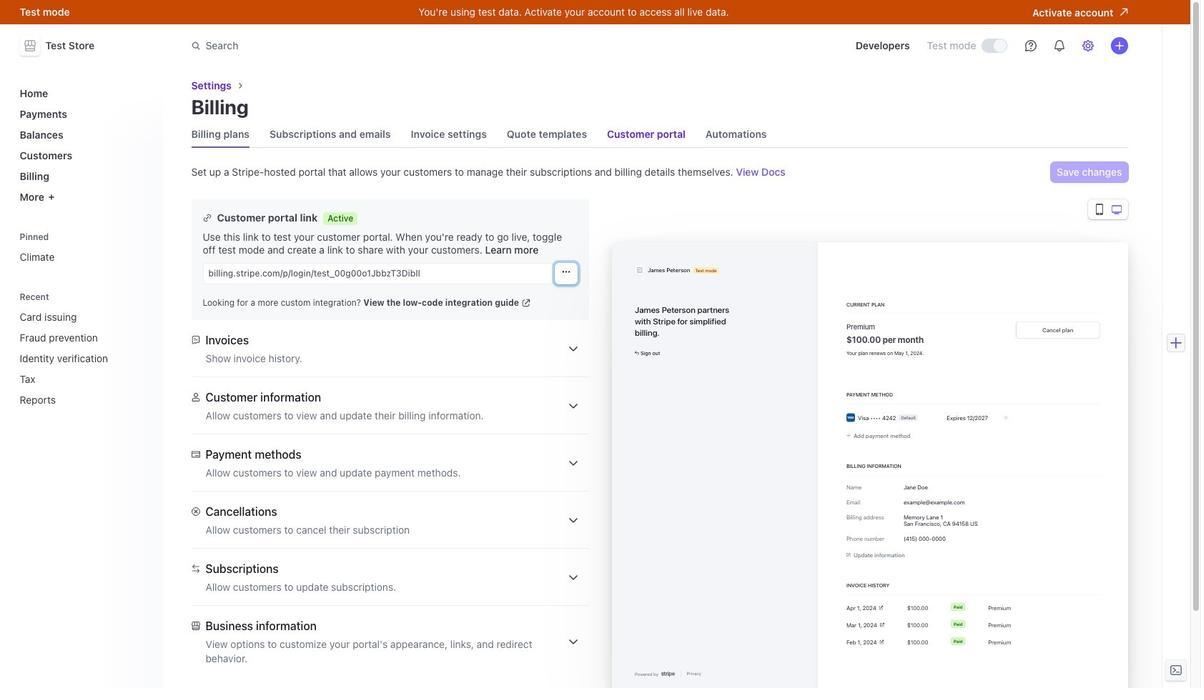 Task type: describe. For each thing, give the bounding box(es) containing it.
Search text field
[[183, 33, 586, 59]]

settings image
[[1083, 40, 1094, 52]]

2 recent element from the top
[[14, 305, 154, 412]]

notifications image
[[1054, 40, 1066, 52]]

stripe image
[[661, 672, 675, 678]]

clear history image
[[140, 293, 148, 302]]

core navigation links element
[[14, 82, 154, 209]]

help image
[[1026, 40, 1037, 52]]

pinned element
[[14, 227, 154, 269]]

svg image
[[562, 268, 571, 276]]



Task type: vqa. For each thing, say whether or not it's contained in the screenshot.
Clear history icon on the top
yes



Task type: locate. For each thing, give the bounding box(es) containing it.
recent element
[[14, 287, 154, 412], [14, 305, 154, 412]]

edit pins image
[[140, 233, 148, 241]]

tab list
[[191, 122, 1129, 148]]

Test mode checkbox
[[983, 39, 1007, 52]]

None search field
[[183, 33, 586, 59]]

1 recent element from the top
[[14, 287, 154, 412]]



